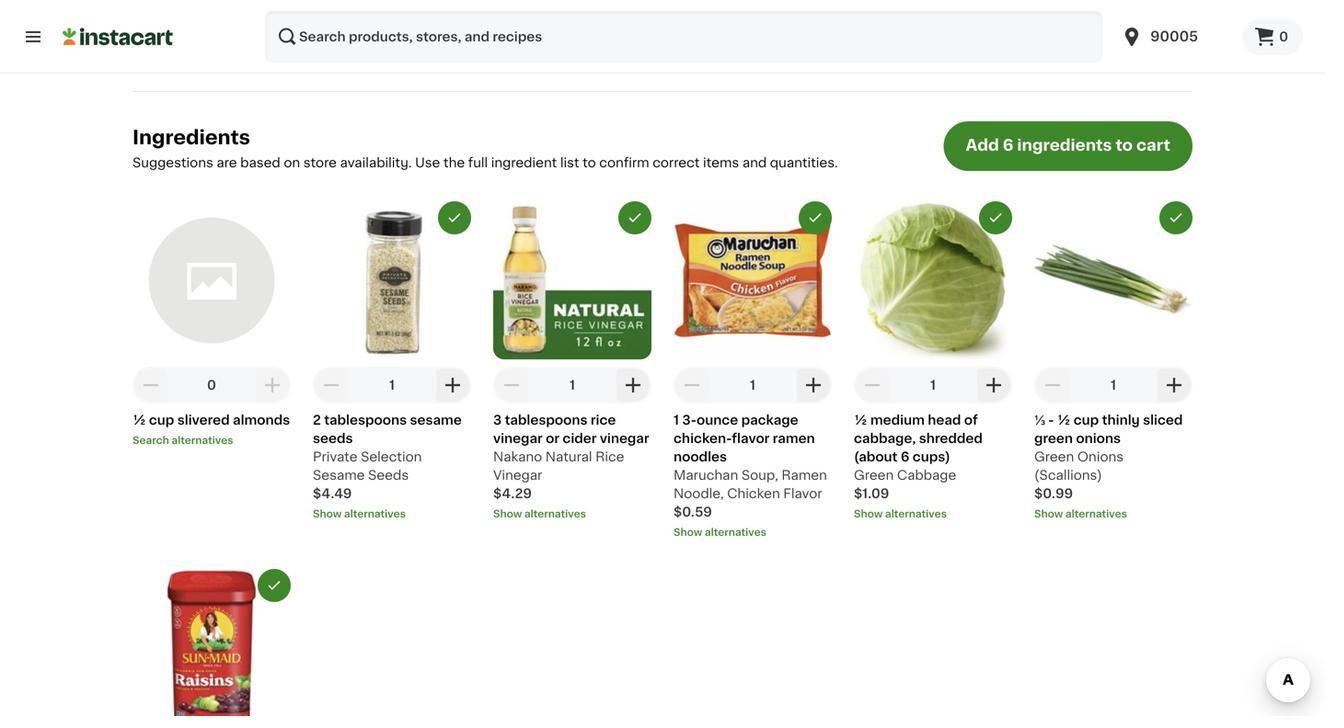 Task type: describe. For each thing, give the bounding box(es) containing it.
1 delivery by 2:00pm from the left
[[210, 3, 312, 13]]

1 vinegar from the left
[[493, 432, 543, 445]]

alternatives inside 3 tablespoons rice vinegar or cider vinegar nakano natural rice vinegar $4.29 show alternatives
[[524, 509, 586, 519]]

alternatives inside 2 tablespoons sesame seeds private selection sesame seeds $4.49 show alternatives
[[344, 509, 406, 519]]

0 horizontal spatial to
[[583, 156, 596, 169]]

availability.
[[340, 156, 412, 169]]

chicken-
[[674, 432, 732, 445]]

⅓
[[1035, 414, 1045, 427]]

quantities.
[[770, 156, 838, 169]]

show inside "1 3-ounce package chicken-flavor ramen noodles maruchan soup, ramen noodle, chicken flavor $0.59 show alternatives"
[[674, 528, 702, 538]]

sesame
[[410, 414, 462, 427]]

green
[[1035, 432, 1073, 445]]

show for $4.29
[[493, 509, 522, 519]]

add 6 ingredients to cart
[[966, 138, 1171, 153]]

alternatives inside "1 3-ounce package chicken-flavor ramen noodles maruchan soup, ramen noodle, chicken flavor $0.59 show alternatives"
[[705, 528, 767, 538]]

(scallions)
[[1035, 469, 1102, 482]]

slivered
[[177, 414, 230, 427]]

show alternatives button for vinegar
[[493, 507, 652, 522]]

delivery for third delivery by 2:00pm link from left
[[938, 3, 981, 13]]

list
[[560, 156, 579, 169]]

medium
[[871, 414, 925, 427]]

delivery by 2:00pm for third delivery by 2:00pm link from left
[[938, 3, 1040, 13]]

unselect item image for 2 tablespoons sesame seeds
[[446, 210, 463, 226]]

cabbage
[[897, 469, 957, 482]]

-
[[1048, 414, 1054, 427]]

thinly
[[1102, 414, 1140, 427]]

show for $1.09
[[854, 509, 883, 519]]

increment quantity image for 1 3-ounce package chicken-flavor ramen noodles
[[803, 374, 825, 397]]

correct
[[653, 156, 700, 169]]

decrement quantity image for ⅓
[[1042, 374, 1064, 397]]

of
[[964, 414, 978, 427]]

½ for cup
[[133, 414, 146, 427]]

2
[[313, 414, 321, 427]]

are
[[217, 156, 237, 169]]

based
[[240, 156, 281, 169]]

confirm
[[599, 156, 649, 169]]

suggestions are based on store availability. use the full ingredient list to confirm correct items and quantities.
[[133, 156, 838, 169]]

the
[[444, 156, 465, 169]]

1 for ½
[[1111, 379, 1116, 392]]

alternatives inside '½ medium head of cabbage, shredded (about 6 cups) green cabbage $1.09 show alternatives'
[[885, 509, 947, 519]]

(about
[[854, 451, 898, 464]]

2 tablespoons sesame seeds private selection sesame seeds $4.49 show alternatives
[[313, 414, 462, 519]]

decrement quantity image for 0
[[140, 374, 162, 397]]

1 3-ounce package chicken-flavor ramen noodles maruchan soup, ramen noodle, chicken flavor $0.59 show alternatives
[[674, 414, 827, 538]]

1 for rice
[[570, 379, 575, 392]]

product group containing 0
[[133, 201, 291, 448]]

instacart logo image
[[63, 26, 173, 48]]

onions
[[1078, 451, 1124, 464]]

natural
[[546, 451, 592, 464]]

ingredient
[[491, 156, 557, 169]]

on
[[284, 156, 300, 169]]

3 delivery by 2:00pm link from the left
[[861, 0, 1215, 47]]

$4.29
[[493, 488, 532, 501]]

2 90005 button from the left
[[1121, 11, 1232, 63]]

almonds
[[233, 414, 290, 427]]

chicken
[[727, 488, 780, 501]]

noodles
[[674, 451, 727, 464]]

tablespoons for seeds
[[324, 414, 407, 427]]

increment quantity image for 2 tablespoons sesame seeds
[[442, 374, 464, 397]]

cup inside ⅓ - ½ cup thinly sliced green onions green onions (scallions) $0.99 show alternatives
[[1074, 414, 1099, 427]]

tablespoons for vinegar
[[505, 414, 588, 427]]

decrement quantity image for 2
[[320, 374, 342, 397]]

1 for sesame
[[389, 379, 395, 392]]

noodle,
[[674, 488, 724, 501]]

cabbage,
[[854, 432, 916, 445]]

increment quantity image for ⅓ - ½ cup thinly sliced green onions
[[1163, 374, 1185, 397]]

shredded
[[919, 432, 983, 445]]

search alternatives button
[[133, 433, 291, 448]]

show alternatives button for ramen
[[674, 525, 832, 540]]

2 by from the left
[[619, 3, 633, 13]]

$4.49
[[313, 488, 352, 501]]

6 inside '½ medium head of cabbage, shredded (about 6 cups) green cabbage $1.09 show alternatives'
[[901, 451, 910, 464]]

search
[[133, 436, 169, 446]]

green inside '½ medium head of cabbage, shredded (about 6 cups) green cabbage $1.09 show alternatives'
[[854, 469, 894, 482]]

soup,
[[742, 469, 778, 482]]

sesame
[[313, 469, 365, 482]]



Task type: locate. For each thing, give the bounding box(es) containing it.
2 horizontal spatial by
[[984, 3, 997, 13]]

1 inside "1 3-ounce package chicken-flavor ramen noodles maruchan soup, ramen noodle, chicken flavor $0.59 show alternatives"
[[674, 414, 679, 427]]

1 for ounce
[[750, 379, 756, 392]]

seeds
[[368, 469, 409, 482]]

½ cup slivered almonds search alternatives
[[133, 414, 290, 446]]

vinegar up nakano
[[493, 432, 543, 445]]

show down $4.49
[[313, 509, 342, 519]]

½ up cabbage,
[[854, 414, 867, 427]]

3 2:00pm from the left
[[1000, 3, 1040, 13]]

seeds
[[313, 432, 353, 445]]

1 up the head
[[931, 379, 936, 392]]

vinegar
[[493, 469, 542, 482]]

decrement quantity image up search
[[140, 374, 162, 397]]

½ inside '½ cup slivered almonds search alternatives'
[[133, 414, 146, 427]]

unselect item image for ⅓ - ½ cup thinly sliced green onions
[[1168, 210, 1185, 226]]

unselect item image down cart
[[1168, 210, 1185, 226]]

1 horizontal spatial unselect item image
[[446, 210, 463, 226]]

None search field
[[265, 11, 1103, 63]]

1 horizontal spatial delivery
[[573, 3, 617, 13]]

3 unselect item image from the left
[[1168, 210, 1185, 226]]

½
[[133, 414, 146, 427], [854, 414, 867, 427], [1057, 414, 1071, 427]]

decrement quantity image up the medium
[[861, 374, 884, 397]]

4 increment quantity image from the left
[[1163, 374, 1185, 397]]

$0.59
[[674, 506, 712, 519]]

1 vertical spatial green
[[854, 469, 894, 482]]

to right list
[[583, 156, 596, 169]]

vinegar
[[493, 432, 543, 445], [600, 432, 649, 445]]

0 inside button
[[1279, 30, 1289, 43]]

tablespoons
[[324, 414, 407, 427], [505, 414, 588, 427]]

rice
[[591, 414, 616, 427]]

decrement quantity image for ½
[[861, 374, 884, 397]]

4 decrement quantity image from the left
[[1042, 374, 1064, 397]]

1 horizontal spatial green
[[1035, 451, 1074, 464]]

1
[[389, 379, 395, 392], [570, 379, 575, 392], [750, 379, 756, 392], [931, 379, 936, 392], [1111, 379, 1116, 392], [674, 414, 679, 427]]

3 increment quantity image from the left
[[983, 374, 1005, 397]]

onions
[[1076, 432, 1121, 445]]

3 by from the left
[[984, 3, 997, 13]]

2 increment quantity image from the left
[[622, 374, 644, 397]]

show inside 3 tablespoons rice vinegar or cider vinegar nakano natural rice vinegar $4.29 show alternatives
[[493, 509, 522, 519]]

unselect item image down quantities.
[[807, 210, 824, 226]]

½ medium head of cabbage, shredded (about 6 cups) green cabbage $1.09 show alternatives
[[854, 414, 983, 519]]

product group
[[133, 201, 291, 448], [313, 201, 471, 522], [493, 201, 652, 522], [674, 201, 832, 540], [854, 201, 1012, 522], [1035, 201, 1193, 522], [133, 570, 291, 717]]

1 up thinly
[[1111, 379, 1116, 392]]

1 horizontal spatial 6
[[1003, 138, 1014, 153]]

0 horizontal spatial unselect item image
[[807, 210, 824, 226]]

1 horizontal spatial increment quantity image
[[622, 374, 644, 397]]

2:00pm for second delivery by 2:00pm link from right
[[635, 3, 676, 13]]

1 delivery by 2:00pm link from the left
[[133, 0, 486, 47]]

1 2:00pm from the left
[[272, 3, 312, 13]]

1 increment quantity image from the left
[[442, 374, 464, 397]]

increment quantity image for 3 tablespoons rice vinegar or cider vinegar
[[622, 374, 644, 397]]

3 decrement quantity image from the left
[[861, 374, 884, 397]]

show inside '½ medium head of cabbage, shredded (about 6 cups) green cabbage $1.09 show alternatives'
[[854, 509, 883, 519]]

2 increment quantity image from the left
[[803, 374, 825, 397]]

show
[[313, 509, 342, 519], [493, 509, 522, 519], [854, 509, 883, 519], [1035, 509, 1063, 519], [674, 528, 702, 538]]

1 left 3-
[[674, 414, 679, 427]]

increment quantity image up sesame on the bottom left of the page
[[442, 374, 464, 397]]

increment quantity image for ½ medium head of cabbage, shredded (about 6 cups)
[[983, 374, 1005, 397]]

0 horizontal spatial vinegar
[[493, 432, 543, 445]]

maruchan
[[674, 469, 738, 482]]

decrement quantity image up 3-
[[681, 374, 703, 397]]

show inside 2 tablespoons sesame seeds private selection sesame seeds $4.49 show alternatives
[[313, 509, 342, 519]]

2 delivery by 2:00pm link from the left
[[497, 0, 850, 47]]

6 right add
[[1003, 138, 1014, 153]]

unselect item image
[[807, 210, 824, 226], [988, 210, 1004, 226], [1168, 210, 1185, 226]]

1 decrement quantity image from the left
[[140, 374, 162, 397]]

3
[[493, 414, 502, 427]]

0 button
[[1243, 18, 1303, 55]]

1 vertical spatial to
[[583, 156, 596, 169]]

3 delivery by 2:00pm from the left
[[938, 3, 1040, 13]]

2 horizontal spatial unselect item image
[[627, 210, 643, 226]]

½ up search
[[133, 414, 146, 427]]

show alternatives button down cabbage
[[854, 507, 1012, 522]]

decrement quantity image up - on the right
[[1042, 374, 1064, 397]]

flavor
[[784, 488, 822, 501]]

0 horizontal spatial delivery by 2:00pm link
[[133, 0, 486, 47]]

0 vertical spatial green
[[1035, 451, 1074, 464]]

1 decrement quantity image from the left
[[320, 374, 342, 397]]

½ for medium
[[854, 414, 867, 427]]

cart
[[1137, 138, 1171, 153]]

unselect item image for 3 tablespoons rice vinegar or cider vinegar
[[627, 210, 643, 226]]

2 vinegar from the left
[[600, 432, 649, 445]]

3 ½ from the left
[[1057, 414, 1071, 427]]

vinegar up rice
[[600, 432, 649, 445]]

2 horizontal spatial delivery by 2:00pm link
[[861, 0, 1215, 47]]

1 horizontal spatial 2:00pm
[[635, 3, 676, 13]]

show down $0.99
[[1035, 509, 1063, 519]]

2 horizontal spatial delivery
[[938, 3, 981, 13]]

1 up "cider"
[[570, 379, 575, 392]]

0 horizontal spatial delivery
[[210, 3, 253, 13]]

0
[[1279, 30, 1289, 43], [207, 379, 216, 392]]

ounce
[[697, 414, 738, 427]]

add
[[966, 138, 999, 153]]

show for $0.99
[[1035, 509, 1063, 519]]

$1.09
[[854, 488, 889, 501]]

6 left cups)
[[901, 451, 910, 464]]

1 horizontal spatial delivery by 2:00pm link
[[497, 0, 850, 47]]

show down $0.59
[[674, 528, 702, 538]]

0 inside product "group"
[[207, 379, 216, 392]]

0 horizontal spatial ½
[[133, 414, 146, 427]]

1 horizontal spatial vinegar
[[600, 432, 649, 445]]

2 horizontal spatial 2:00pm
[[1000, 3, 1040, 13]]

2 horizontal spatial unselect item image
[[1168, 210, 1185, 226]]

2 unselect item image from the left
[[988, 210, 1004, 226]]

delivery by 2:00pm
[[210, 3, 312, 13], [573, 3, 676, 13], [938, 3, 1040, 13]]

show alternatives button
[[313, 507, 471, 522], [493, 507, 652, 522], [854, 507, 1012, 522], [1035, 507, 1193, 522], [674, 525, 832, 540]]

cup up onions
[[1074, 414, 1099, 427]]

ramen
[[773, 432, 815, 445]]

2 tablespoons from the left
[[505, 414, 588, 427]]

delivery
[[210, 3, 253, 13], [573, 3, 617, 13], [938, 3, 981, 13]]

alternatives inside ⅓ - ½ cup thinly sliced green onions green onions (scallions) $0.99 show alternatives
[[1066, 509, 1127, 519]]

increment quantity image inside product "group"
[[261, 374, 283, 397]]

items
[[703, 156, 739, 169]]

increment quantity image up rice
[[622, 374, 644, 397]]

cup
[[149, 414, 174, 427], [1074, 414, 1099, 427]]

show alternatives button for cabbage
[[854, 507, 1012, 522]]

to inside button
[[1116, 138, 1133, 153]]

2 2:00pm from the left
[[635, 3, 676, 13]]

increment quantity image
[[261, 374, 283, 397], [803, 374, 825, 397], [983, 374, 1005, 397], [1163, 374, 1185, 397]]

3 tablespoons rice vinegar or cider vinegar nakano natural rice vinegar $4.29 show alternatives
[[493, 414, 649, 519]]

tablespoons inside 2 tablespoons sesame seeds private selection sesame seeds $4.49 show alternatives
[[324, 414, 407, 427]]

rice
[[596, 451, 624, 464]]

tablespoons up or
[[505, 414, 588, 427]]

Search field
[[265, 11, 1103, 63]]

3-
[[682, 414, 697, 427]]

1 up selection
[[389, 379, 395, 392]]

flavor
[[732, 432, 770, 445]]

1 ½ from the left
[[133, 414, 146, 427]]

alternatives
[[172, 436, 233, 446], [344, 509, 406, 519], [524, 509, 586, 519], [885, 509, 947, 519], [1066, 509, 1127, 519], [705, 528, 767, 538]]

0 horizontal spatial by
[[256, 3, 269, 13]]

1 cup from the left
[[149, 414, 174, 427]]

1 by from the left
[[256, 3, 269, 13]]

1 horizontal spatial decrement quantity image
[[681, 374, 703, 397]]

0 vertical spatial to
[[1116, 138, 1133, 153]]

alternatives down $4.29
[[524, 509, 586, 519]]

2 delivery by 2:00pm from the left
[[573, 3, 676, 13]]

1 horizontal spatial tablespoons
[[505, 414, 588, 427]]

½ inside '½ medium head of cabbage, shredded (about 6 cups) green cabbage $1.09 show alternatives'
[[854, 414, 867, 427]]

tablespoons up seeds
[[324, 414, 407, 427]]

nakano
[[493, 451, 542, 464]]

delivery by 2:00pm for second delivery by 2:00pm link from right
[[573, 3, 676, 13]]

show down $4.29
[[493, 509, 522, 519]]

3 delivery from the left
[[938, 3, 981, 13]]

or
[[546, 432, 560, 445]]

decrement quantity image up the 3
[[501, 374, 523, 397]]

1 horizontal spatial unselect item image
[[988, 210, 1004, 226]]

0 vertical spatial 0
[[1279, 30, 1289, 43]]

green down (about
[[854, 469, 894, 482]]

6 inside button
[[1003, 138, 1014, 153]]

1 horizontal spatial delivery by 2:00pm
[[573, 3, 676, 13]]

cup up search
[[149, 414, 174, 427]]

store
[[303, 156, 337, 169]]

2 ½ from the left
[[854, 414, 867, 427]]

1 horizontal spatial ½
[[854, 414, 867, 427]]

decrement quantity image
[[320, 374, 342, 397], [501, 374, 523, 397], [861, 374, 884, 397], [1042, 374, 1064, 397]]

2 horizontal spatial ½
[[1057, 414, 1071, 427]]

show alternatives button down chicken
[[674, 525, 832, 540]]

0 horizontal spatial unselect item image
[[266, 578, 283, 594]]

0 horizontal spatial increment quantity image
[[442, 374, 464, 397]]

0 horizontal spatial 2:00pm
[[272, 3, 312, 13]]

⅓ - ½ cup thinly sliced green onions green onions (scallions) $0.99 show alternatives
[[1035, 414, 1183, 519]]

to left cart
[[1116, 138, 1133, 153]]

alternatives down $0.99
[[1066, 509, 1127, 519]]

unselect item image down add
[[988, 210, 1004, 226]]

cup inside '½ cup slivered almonds search alternatives'
[[149, 414, 174, 427]]

1 for head
[[931, 379, 936, 392]]

decrement quantity image for 1
[[681, 374, 703, 397]]

delivery by 2:00pm link
[[133, 0, 486, 47], [497, 0, 850, 47], [861, 0, 1215, 47]]

use
[[415, 156, 440, 169]]

0 horizontal spatial 6
[[901, 451, 910, 464]]

alternatives down cabbage
[[885, 509, 947, 519]]

sliced
[[1143, 414, 1183, 427]]

tablespoons inside 3 tablespoons rice vinegar or cider vinegar nakano natural rice vinegar $4.29 show alternatives
[[505, 414, 588, 427]]

green inside ⅓ - ½ cup thinly sliced green onions green onions (scallions) $0.99 show alternatives
[[1035, 451, 1074, 464]]

0 horizontal spatial delivery by 2:00pm
[[210, 3, 312, 13]]

1 vertical spatial 6
[[901, 451, 910, 464]]

1 unselect item image from the left
[[807, 210, 824, 226]]

0 vertical spatial 6
[[1003, 138, 1014, 153]]

show down $1.09
[[854, 509, 883, 519]]

cups)
[[913, 451, 951, 464]]

0 horizontal spatial tablespoons
[[324, 414, 407, 427]]

alternatives down "seeds"
[[344, 509, 406, 519]]

2 cup from the left
[[1074, 414, 1099, 427]]

show alternatives button down "seeds"
[[313, 507, 471, 522]]

1 vertical spatial 0
[[207, 379, 216, 392]]

$0.99
[[1035, 488, 1073, 501]]

suggestions
[[133, 156, 213, 169]]

show alternatives button down natural
[[493, 507, 652, 522]]

ingredients
[[1017, 138, 1112, 153]]

full
[[468, 156, 488, 169]]

½ inside ⅓ - ½ cup thinly sliced green onions green onions (scallions) $0.99 show alternatives
[[1057, 414, 1071, 427]]

unselect item image
[[446, 210, 463, 226], [627, 210, 643, 226], [266, 578, 283, 594]]

2 delivery from the left
[[573, 3, 617, 13]]

½ right - on the right
[[1057, 414, 1071, 427]]

cider
[[563, 432, 597, 445]]

decrement quantity image for 3
[[501, 374, 523, 397]]

0 horizontal spatial 0
[[207, 379, 216, 392]]

2 decrement quantity image from the left
[[681, 374, 703, 397]]

ramen
[[782, 469, 827, 482]]

1 horizontal spatial 0
[[1279, 30, 1289, 43]]

add 6 ingredients to cart button
[[944, 121, 1193, 171]]

unselect item image for ½ medium head of cabbage, shredded (about 6 cups)
[[988, 210, 1004, 226]]

private
[[313, 451, 358, 464]]

increment quantity image
[[442, 374, 464, 397], [622, 374, 644, 397]]

decrement quantity image
[[140, 374, 162, 397], [681, 374, 703, 397]]

package
[[741, 414, 799, 427]]

2:00pm for third delivery by 2:00pm link from left
[[1000, 3, 1040, 13]]

2 horizontal spatial delivery by 2:00pm
[[938, 3, 1040, 13]]

show alternatives button down onions at the right bottom
[[1035, 507, 1193, 522]]

90005
[[1151, 30, 1198, 43]]

1 horizontal spatial cup
[[1074, 414, 1099, 427]]

alternatives down slivered
[[172, 436, 233, 446]]

1 90005 button from the left
[[1110, 11, 1243, 63]]

green down green
[[1035, 451, 1074, 464]]

alternatives down chicken
[[705, 528, 767, 538]]

decrement quantity image up 2
[[320, 374, 342, 397]]

1 horizontal spatial to
[[1116, 138, 1133, 153]]

and
[[743, 156, 767, 169]]

delivery for second delivery by 2:00pm link from right
[[573, 3, 617, 13]]

1 horizontal spatial by
[[619, 3, 633, 13]]

1 increment quantity image from the left
[[261, 374, 283, 397]]

unselect item image for 1 3-ounce package chicken-flavor ramen noodles
[[807, 210, 824, 226]]

green
[[1035, 451, 1074, 464], [854, 469, 894, 482]]

6
[[1003, 138, 1014, 153], [901, 451, 910, 464]]

show inside ⅓ - ½ cup thinly sliced green onions green onions (scallions) $0.99 show alternatives
[[1035, 509, 1063, 519]]

selection
[[361, 451, 422, 464]]

show alternatives button for (scallions)
[[1035, 507, 1193, 522]]

show alternatives button for alternatives
[[313, 507, 471, 522]]

to
[[1116, 138, 1133, 153], [583, 156, 596, 169]]

1 up package at the right bottom of page
[[750, 379, 756, 392]]

head
[[928, 414, 961, 427]]

2 decrement quantity image from the left
[[501, 374, 523, 397]]

2:00pm
[[272, 3, 312, 13], [635, 3, 676, 13], [1000, 3, 1040, 13]]

0 horizontal spatial decrement quantity image
[[140, 374, 162, 397]]

0 horizontal spatial green
[[854, 469, 894, 482]]

1 delivery from the left
[[210, 3, 253, 13]]

by
[[256, 3, 269, 13], [619, 3, 633, 13], [984, 3, 997, 13]]

1 tablespoons from the left
[[324, 414, 407, 427]]

alternatives inside '½ cup slivered almonds search alternatives'
[[172, 436, 233, 446]]

90005 button
[[1110, 11, 1243, 63], [1121, 11, 1232, 63]]

0 horizontal spatial cup
[[149, 414, 174, 427]]



Task type: vqa. For each thing, say whether or not it's contained in the screenshot.
$4.29 the Show
yes



